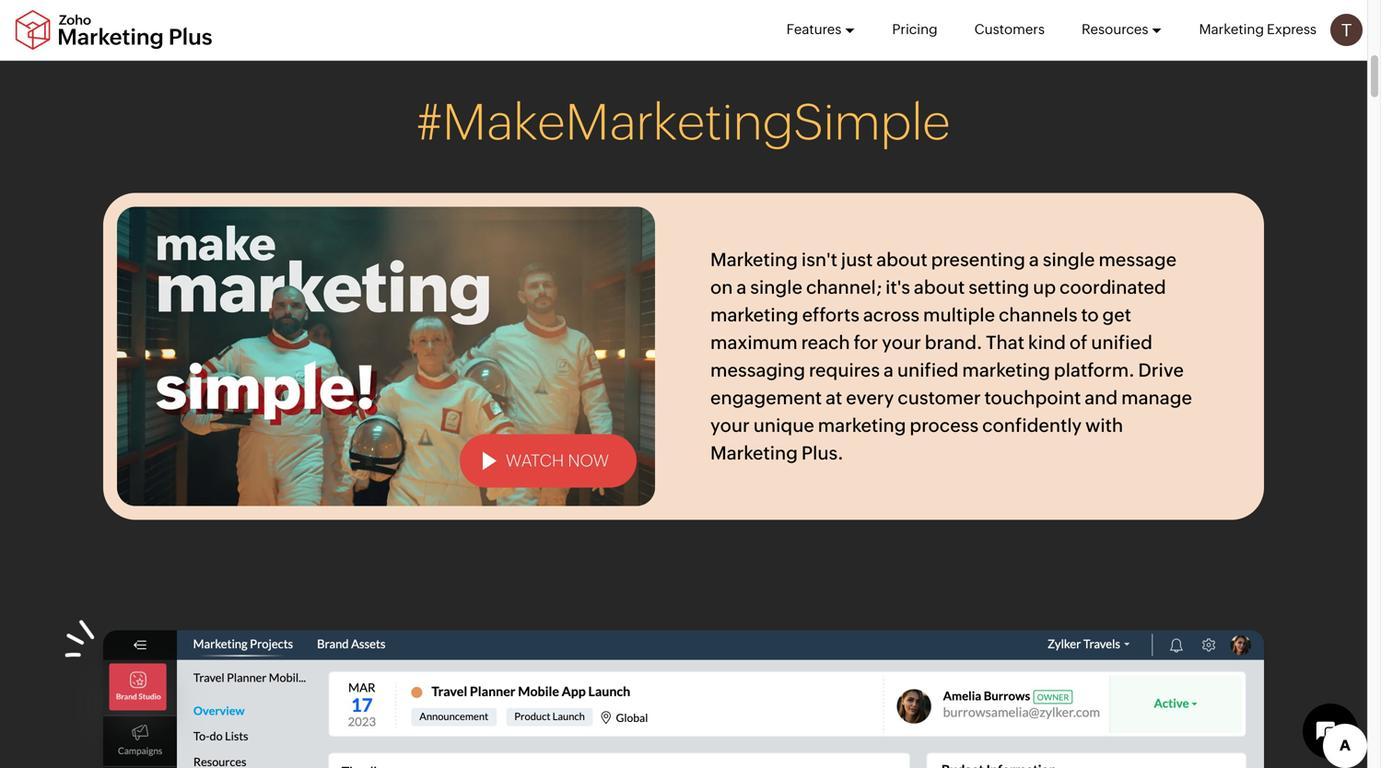 Task type: describe. For each thing, give the bounding box(es) containing it.
0 vertical spatial your
[[882, 332, 922, 354]]

marketing for marketing express
[[1200, 21, 1265, 37]]

for
[[854, 332, 879, 354]]

features
[[787, 21, 842, 37]]

customers link
[[975, 0, 1045, 59]]

plus.
[[802, 443, 844, 464]]

presenting
[[932, 249, 1026, 271]]

pricing link
[[893, 0, 938, 59]]

0 horizontal spatial marketing
[[711, 305, 799, 326]]

pricing
[[893, 21, 938, 37]]

at
[[826, 388, 843, 409]]

zoho marketingplus logo image
[[14, 10, 214, 50]]

marketing for marketing isn't just about presenting a single message on a single channel; it's about setting up coordinated marketing efforts across multiple channels to get maximum reach for your brand. that kind of unified messaging requires a unified marketing platform. drive engagement at every customer touchpoint and manage your unique marketing process confidently with marketing plus.
[[711, 249, 798, 271]]

1 vertical spatial a
[[737, 277, 747, 298]]

and
[[1085, 388, 1118, 409]]

customer
[[898, 388, 981, 409]]

channel;
[[807, 277, 882, 298]]

confidently
[[983, 415, 1082, 437]]

watch now
[[506, 452, 609, 471]]

across
[[864, 305, 920, 326]]

up
[[1034, 277, 1057, 298]]

1 vertical spatial single
[[751, 277, 803, 298]]

on
[[711, 277, 733, 298]]

setting
[[969, 277, 1030, 298]]

0 vertical spatial about
[[877, 249, 928, 271]]

terry turtle image
[[1331, 14, 1363, 46]]

1 vertical spatial about
[[914, 277, 966, 298]]

0 vertical spatial a
[[1030, 249, 1040, 271]]

0 horizontal spatial your
[[711, 415, 750, 437]]

maximum
[[711, 332, 798, 354]]

get
[[1103, 305, 1132, 326]]

0 horizontal spatial unified
[[898, 360, 959, 381]]



Task type: locate. For each thing, give the bounding box(es) containing it.
express
[[1268, 21, 1317, 37]]

a up up
[[1030, 249, 1040, 271]]

single up up
[[1043, 249, 1096, 271]]

efforts
[[803, 305, 860, 326]]

marketing express link
[[1200, 0, 1317, 59]]

about up it's
[[877, 249, 928, 271]]

single down isn't
[[751, 277, 803, 298]]

every
[[846, 388, 895, 409]]

1 vertical spatial marketing
[[963, 360, 1051, 381]]

1 horizontal spatial your
[[882, 332, 922, 354]]

2 vertical spatial a
[[884, 360, 894, 381]]

requires
[[809, 360, 880, 381]]

multiple
[[924, 305, 996, 326]]

1 horizontal spatial marketing
[[818, 415, 907, 437]]

2 horizontal spatial marketing
[[963, 360, 1051, 381]]

a up every
[[884, 360, 894, 381]]

marketing
[[711, 305, 799, 326], [963, 360, 1051, 381], [818, 415, 907, 437]]

1 vertical spatial marketing
[[711, 249, 798, 271]]

kind
[[1029, 332, 1067, 354]]

brand.
[[925, 332, 983, 354]]

watch
[[506, 452, 564, 471]]

message
[[1099, 249, 1177, 271]]

reach
[[802, 332, 851, 354]]

#makemarketingsimple
[[417, 94, 951, 151]]

about
[[877, 249, 928, 271], [914, 277, 966, 298]]

1 horizontal spatial unified
[[1092, 332, 1153, 354]]

0 vertical spatial marketing
[[711, 305, 799, 326]]

2 vertical spatial marketing
[[818, 415, 907, 437]]

1 horizontal spatial single
[[1043, 249, 1096, 271]]

engagement
[[711, 388, 822, 409]]

marketing up on
[[711, 249, 798, 271]]

a right on
[[737, 277, 747, 298]]

manage
[[1122, 388, 1193, 409]]

about up multiple
[[914, 277, 966, 298]]

marketing up maximum
[[711, 305, 799, 326]]

0 horizontal spatial single
[[751, 277, 803, 298]]

platform.
[[1055, 360, 1135, 381]]

1 horizontal spatial a
[[884, 360, 894, 381]]

marketing plus launch video image
[[117, 207, 655, 507]]

resources link
[[1082, 0, 1163, 59]]

coordinated
[[1060, 277, 1167, 298]]

unified up customer
[[898, 360, 959, 381]]

0 horizontal spatial a
[[737, 277, 747, 298]]

0 vertical spatial marketing
[[1200, 21, 1265, 37]]

drive
[[1139, 360, 1185, 381]]

it's
[[886, 277, 911, 298]]

that
[[987, 332, 1025, 354]]

2 vertical spatial marketing
[[711, 443, 798, 464]]

marketing left express
[[1200, 21, 1265, 37]]

of
[[1070, 332, 1088, 354]]

your down across
[[882, 332, 922, 354]]

resources
[[1082, 21, 1149, 37]]

customers
[[975, 21, 1045, 37]]

single
[[1043, 249, 1096, 271], [751, 277, 803, 298]]

1 vertical spatial your
[[711, 415, 750, 437]]

unified down get
[[1092, 332, 1153, 354]]

touchpoint
[[985, 388, 1082, 409]]

unique
[[754, 415, 815, 437]]

your down engagement on the right of page
[[711, 415, 750, 437]]

marketing express
[[1200, 21, 1317, 37]]

0 vertical spatial unified
[[1092, 332, 1153, 354]]

your
[[882, 332, 922, 354], [711, 415, 750, 437]]

1 vertical spatial unified
[[898, 360, 959, 381]]

2 horizontal spatial a
[[1030, 249, 1040, 271]]

isn't
[[802, 249, 838, 271]]

marketing
[[1200, 21, 1265, 37], [711, 249, 798, 271], [711, 443, 798, 464]]

with
[[1086, 415, 1124, 437]]

now
[[568, 452, 609, 471]]

marketing down that
[[963, 360, 1051, 381]]

to
[[1082, 305, 1099, 326]]

just
[[842, 249, 873, 271]]

marketing down every
[[818, 415, 907, 437]]

marketing down unique on the right of page
[[711, 443, 798, 464]]

channels
[[999, 305, 1078, 326]]

process
[[910, 415, 979, 437]]

marketing isn't just about presenting a single message on a single channel; it's about setting up coordinated marketing efforts across multiple channels to get maximum reach for your brand. that kind of unified messaging requires a unified marketing platform. drive engagement at every customer touchpoint and manage your unique marketing process confidently with marketing plus.
[[711, 249, 1193, 464]]

0 vertical spatial single
[[1043, 249, 1096, 271]]

features link
[[787, 0, 856, 59]]

a
[[1030, 249, 1040, 271], [737, 277, 747, 298], [884, 360, 894, 381]]

messaging
[[711, 360, 806, 381]]

unified
[[1092, 332, 1153, 354], [898, 360, 959, 381]]



Task type: vqa. For each thing, say whether or not it's contained in the screenshot.
'organizations,' on the top left of page
no



